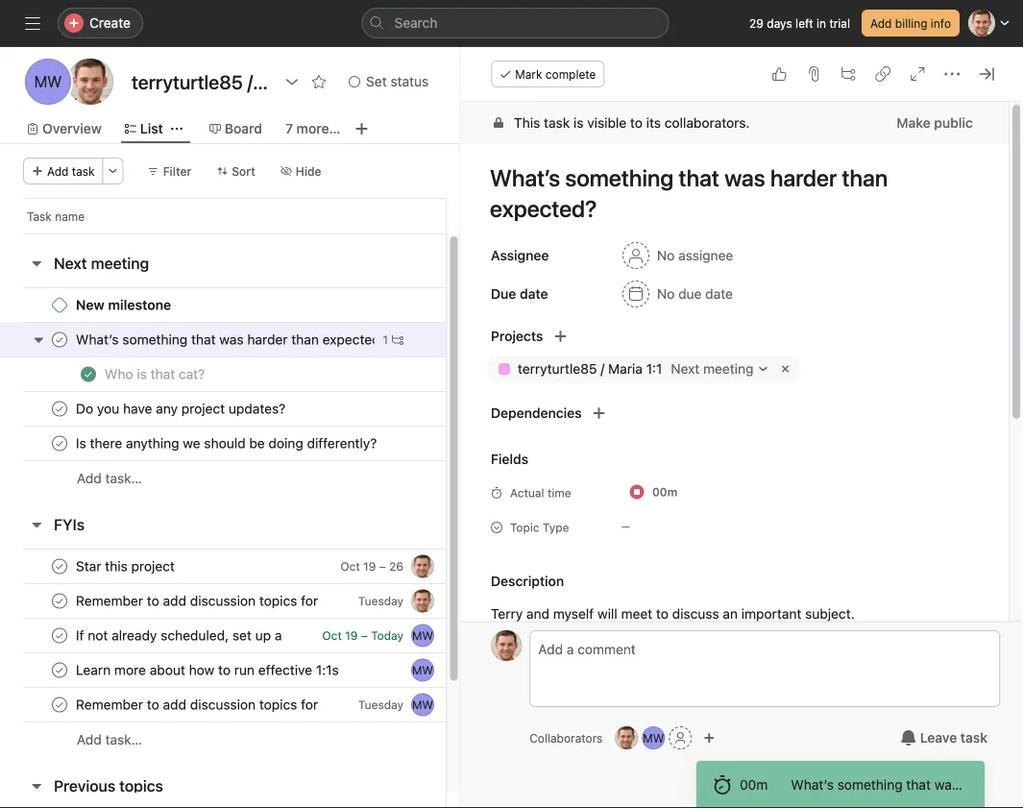 Task type: locate. For each thing, give the bounding box(es) containing it.
task… inside header fyis tree grid
[[105, 732, 142, 748]]

completed milestone image
[[52, 297, 67, 313]]

collapse task list for this section image left previous
[[29, 778, 44, 794]]

29
[[750, 16, 764, 30]]

0 horizontal spatial task
[[72, 164, 95, 178]]

2 add task… row from the top
[[0, 722, 517, 757]]

meeting left remove icon
[[704, 361, 754, 377]]

make public
[[897, 115, 973, 131]]

1 vertical spatial remember to add discussion topics for the next meeting cell
[[0, 687, 447, 723]]

19 left today at the left bottom of the page
[[345, 629, 358, 642]]

0 horizontal spatial –
[[361, 629, 368, 642]]

add task… button
[[77, 468, 142, 489], [77, 729, 142, 750]]

1 horizontal spatial next meeting
[[671, 361, 754, 377]]

fyis
[[54, 515, 85, 534]]

1 vertical spatial tuesday
[[358, 698, 404, 712]]

task inside button
[[72, 164, 95, 178]]

0 vertical spatial add task… button
[[77, 468, 142, 489]]

add task… button up fyis
[[77, 468, 142, 489]]

mw button
[[411, 624, 434, 647], [411, 659, 434, 682], [411, 693, 434, 716], [642, 726, 665, 749]]

completed image
[[77, 363, 100, 386], [48, 397, 71, 420], [48, 432, 71, 455], [48, 555, 71, 578], [48, 659, 71, 682], [48, 693, 71, 716]]

complete
[[546, 67, 596, 81]]

mw inside what's something that was harder than expected? dialog
[[643, 731, 664, 745]]

mark complete button
[[491, 61, 605, 87]]

1 vertical spatial task…
[[105, 732, 142, 748]]

add billing info
[[870, 16, 951, 30]]

actual time
[[510, 486, 572, 500]]

leave task button
[[889, 721, 1000, 755]]

discuss
[[673, 606, 720, 622]]

next meeting
[[54, 254, 149, 272], [671, 361, 754, 377]]

board link
[[209, 118, 262, 139]]

filter button
[[139, 158, 200, 184]]

1 add task… button from the top
[[77, 468, 142, 489]]

projects button
[[460, 323, 544, 350]]

next right 1:1 on the top right of the page
[[671, 361, 700, 377]]

remember to add discussion topics for the next meeting text field down 'learn more about how to run effective 1:1s' text box
[[72, 695, 320, 714]]

collapse task list for this section image down task
[[29, 256, 44, 271]]

topic
[[510, 521, 540, 534]]

fields button
[[460, 446, 529, 473]]

task left is
[[544, 115, 570, 131]]

1 vertical spatial oct
[[322, 629, 342, 642]]

1 tuesday from the top
[[358, 594, 404, 608]]

1 vertical spatial completed image
[[48, 589, 71, 613]]

add or remove collaborators image
[[704, 732, 715, 744]]

add up previous
[[77, 732, 102, 748]]

1 vertical spatial add task…
[[77, 732, 142, 748]]

00m button
[[622, 478, 686, 505]]

task… for next meeting
[[105, 470, 142, 486]]

1 remember to add discussion topics for the next meeting text field from the top
[[72, 591, 320, 611]]

add dependencies image
[[592, 405, 607, 421]]

completed checkbox for first remember to add discussion topics for the next meeting cell from the bottom
[[48, 693, 71, 716]]

0 vertical spatial remember to add discussion topics for the next meeting cell
[[0, 583, 447, 619]]

next meeting button
[[54, 246, 149, 281]]

completed image for mw
[[48, 624, 71, 647]]

collapse subtask list for the task what's something that was harder than expected? image
[[31, 332, 46, 347]]

add inside header next meeting tree grid
[[77, 470, 102, 486]]

completed image for completed checkbox within do you have any project updates? cell
[[48, 397, 71, 420]]

tt up overview in the top left of the page
[[81, 73, 100, 91]]

tt down terry
[[499, 639, 514, 652]]

19
[[363, 560, 376, 573], [345, 629, 358, 642]]

meeting inside button
[[91, 254, 149, 272]]

tt button inside star this project cell
[[411, 555, 434, 578]]

00m up — dropdown button
[[653, 485, 678, 499]]

mark complete
[[515, 67, 596, 81]]

1 vertical spatial add task… row
[[0, 722, 517, 757]]

0 vertical spatial add task…
[[77, 470, 142, 486]]

0 vertical spatial completed checkbox
[[48, 589, 71, 613]]

1 vertical spatial meeting
[[704, 361, 754, 377]]

create
[[89, 15, 131, 31]]

0 vertical spatial task…
[[105, 470, 142, 486]]

an
[[723, 606, 738, 622]]

task… inside header next meeting tree grid
[[105, 470, 142, 486]]

mw inside learn more about how to run effective 1:1s cell
[[412, 663, 433, 677]]

to right the meet
[[656, 606, 669, 622]]

remember to add discussion topics for the next meeting cell up the if not already scheduled, set up a recurring 1:1 meeting in your calendar text field
[[0, 583, 447, 619]]

1 vertical spatial add task… button
[[77, 729, 142, 750]]

oct for oct 19 – today
[[322, 629, 342, 642]]

add up fyis
[[77, 470, 102, 486]]

no for no assignee
[[657, 247, 675, 263]]

0 vertical spatial next
[[54, 254, 87, 272]]

1 horizontal spatial next
[[671, 361, 700, 377]]

29 days left in trial
[[750, 16, 850, 30]]

remember to add discussion topics for the next meeting text field up the if not already scheduled, set up a recurring 1:1 meeting in your calendar text field
[[72, 591, 320, 611]]

completed checkbox inside what's something that was harder than expected? cell
[[48, 328, 71, 351]]

date
[[706, 286, 733, 302]]

task
[[27, 209, 52, 223]]

row down the sort dropdown button
[[23, 233, 446, 234]]

0 vertical spatial to
[[631, 115, 643, 131]]

that
[[906, 777, 931, 793]]

None text field
[[127, 64, 275, 99]]

3 completed image from the top
[[48, 624, 71, 647]]

days
[[767, 16, 792, 30]]

Completed checkbox
[[48, 589, 71, 613], [48, 624, 71, 647], [48, 693, 71, 716]]

add tab image
[[354, 121, 369, 136]]

0 horizontal spatial 19
[[345, 629, 358, 642]]

Completed checkbox
[[48, 328, 71, 351], [77, 363, 100, 386], [48, 397, 71, 420], [48, 432, 71, 455], [48, 555, 71, 578], [48, 659, 71, 682]]

0 vertical spatial add task… row
[[0, 460, 517, 496]]

tt
[[81, 73, 100, 91], [415, 560, 430, 573], [415, 594, 430, 608], [499, 639, 514, 652], [620, 731, 634, 745]]

1 add task… from the top
[[77, 470, 142, 486]]

attachments: add a file to this task, what's something that was harder than expected? image
[[806, 66, 822, 82]]

add task… button for next meeting
[[77, 468, 142, 489]]

1 horizontal spatial –
[[379, 560, 386, 573]]

Learn more about how to run effective 1:1s text field
[[72, 661, 345, 680]]

task… up previous topics button at the left of the page
[[105, 732, 142, 748]]

add to starred image
[[311, 74, 327, 89]]

no left the due
[[657, 286, 675, 302]]

tt button right 26
[[411, 555, 434, 578]]

1 remember to add discussion topics for the next meeting cell from the top
[[0, 583, 447, 619]]

1 horizontal spatial meeting
[[704, 361, 754, 377]]

2 no from the top
[[657, 286, 675, 302]]

next meeting up new milestone text field on the left top
[[54, 254, 149, 272]]

add task… for next meeting
[[77, 470, 142, 486]]

board
[[225, 121, 262, 136]]

0 vertical spatial 00m
[[653, 485, 678, 499]]

task inside button
[[961, 730, 988, 746]]

0 horizontal spatial meeting
[[91, 254, 149, 272]]

What's something that was harder than expected? text field
[[72, 330, 375, 349]]

1 vertical spatial collapse task list for this section image
[[29, 778, 44, 794]]

19 left 26
[[363, 560, 376, 573]]

1 vertical spatial next
[[671, 361, 700, 377]]

row down 'learn more about how to run effective 1:1s' text box
[[0, 687, 517, 723]]

tt inside star this project cell
[[415, 560, 430, 573]]

task… for fyis
[[105, 732, 142, 748]]

2 vertical spatial task
[[961, 730, 988, 746]]

add task… inside header fyis tree grid
[[77, 732, 142, 748]]

2 tuesday from the top
[[358, 698, 404, 712]]

task left more actions image on the left
[[72, 164, 95, 178]]

mw
[[34, 73, 62, 91], [412, 629, 433, 642], [412, 663, 433, 677], [412, 698, 433, 712], [643, 731, 664, 745]]

tuesday
[[358, 594, 404, 608], [358, 698, 404, 712]]

– for today
[[361, 629, 368, 642]]

show options image
[[285, 74, 300, 89]]

completed image inside do you have any project updates? cell
[[48, 397, 71, 420]]

oct inside if not already scheduled, set up a recurring 1:1 meeting in your calendar cell
[[322, 629, 342, 642]]

3 completed checkbox from the top
[[48, 693, 71, 716]]

task… up star this project text field
[[105, 470, 142, 486]]

completed checkbox inside if not already scheduled, set up a recurring 1:1 meeting in your calendar cell
[[48, 624, 71, 647]]

1 horizontal spatial to
[[656, 606, 669, 622]]

was
[[935, 777, 959, 793]]

1 vertical spatial remember to add discussion topics for the next meeting text field
[[72, 695, 320, 714]]

add task… row
[[0, 460, 517, 496], [0, 722, 517, 757]]

2 vertical spatial completed checkbox
[[48, 693, 71, 716]]

task for this
[[544, 115, 570, 131]]

terryturtle85 / maria 1:1
[[518, 361, 663, 377]]

set
[[366, 74, 387, 89]]

row up if not already scheduled, set up a recurring 1:1 meeting in your calendar cell
[[0, 549, 517, 584]]

info
[[931, 16, 951, 30]]

0 vertical spatial completed image
[[48, 328, 71, 351]]

oct left 26
[[340, 560, 360, 573]]

– inside star this project cell
[[379, 560, 386, 573]]

remember to add discussion topics for the next meeting cell down 'learn more about how to run effective 1:1s' text box
[[0, 687, 447, 723]]

Completed milestone checkbox
[[52, 297, 67, 313]]

completed image inside remember to add discussion topics for the next meeting cell
[[48, 589, 71, 613]]

what's
[[791, 777, 834, 793]]

next meeting right 1:1 on the top right of the page
[[671, 361, 754, 377]]

next inside dropdown button
[[671, 361, 700, 377]]

2 collapse task list for this section image from the top
[[29, 778, 44, 794]]

tuesday for mw
[[358, 698, 404, 712]]

no
[[657, 247, 675, 263], [657, 286, 675, 302]]

set status button
[[340, 68, 437, 95]]

completed image for completed checkbox in star this project cell
[[48, 555, 71, 578]]

completed checkbox inside learn more about how to run effective 1:1s cell
[[48, 659, 71, 682]]

–
[[379, 560, 386, 573], [361, 629, 368, 642]]

1 vertical spatial task
[[72, 164, 95, 178]]

do you have any project updates? cell
[[0, 391, 447, 427]]

add
[[870, 16, 892, 30], [47, 164, 69, 178], [77, 470, 102, 486], [77, 732, 102, 748]]

task for leave
[[961, 730, 988, 746]]

1 vertical spatial 19
[[345, 629, 358, 642]]

oct
[[340, 560, 360, 573], [322, 629, 342, 642]]

more…
[[297, 121, 341, 136]]

1 vertical spatial no
[[657, 286, 675, 302]]

completed image for completed checkbox inside who is that cat? cell
[[77, 363, 100, 386]]

row
[[23, 233, 446, 234], [0, 287, 517, 323], [0, 356, 517, 392], [0, 391, 517, 427], [0, 426, 517, 461], [0, 549, 517, 584], [0, 583, 517, 619], [0, 618, 517, 653], [0, 687, 517, 723]]

row up mw row
[[0, 583, 517, 619]]

tuesday down today at the left bottom of the page
[[358, 698, 404, 712]]

00m left what's
[[740, 777, 768, 793]]

add task… for fyis
[[77, 732, 142, 748]]

1 horizontal spatial 19
[[363, 560, 376, 573]]

2 add task… from the top
[[77, 732, 142, 748]]

1 add task… row from the top
[[0, 460, 517, 496]]

subject.
[[806, 606, 855, 622]]

add task…
[[77, 470, 142, 486], [77, 732, 142, 748]]

1 vertical spatial next meeting
[[671, 361, 754, 377]]

mw button inside if not already scheduled, set up a recurring 1:1 meeting in your calendar cell
[[411, 624, 434, 647]]

completed image for completed option for first remember to add discussion topics for the next meeting cell from the bottom
[[48, 693, 71, 716]]

1 vertical spatial –
[[361, 629, 368, 642]]

0 vertical spatial remember to add discussion topics for the next meeting text field
[[72, 591, 320, 611]]

dependencies
[[491, 405, 582, 421]]

add task… button inside header fyis tree grid
[[77, 729, 142, 750]]

2 add task… button from the top
[[77, 729, 142, 750]]

add task… row for next meeting
[[0, 460, 517, 496]]

0 horizontal spatial next
[[54, 254, 87, 272]]

next up completed milestone "checkbox"
[[54, 254, 87, 272]]

add task… button up previous topics button at the left of the page
[[77, 729, 142, 750]]

completed checkbox inside star this project cell
[[48, 555, 71, 578]]

completed image inside who is that cat? cell
[[77, 363, 100, 386]]

1 no from the top
[[657, 247, 675, 263]]

completed image inside remember to add discussion topics for the next meeting cell
[[48, 693, 71, 716]]

2 remember to add discussion topics for the next meeting text field from the top
[[72, 695, 320, 714]]

overview link
[[27, 118, 102, 139]]

1 task… from the top
[[105, 470, 142, 486]]

star this project cell
[[0, 549, 447, 584]]

completed checkbox for if not already scheduled, set up a recurring 1:1 meeting in your calendar cell
[[48, 624, 71, 647]]

expand sidebar image
[[25, 15, 40, 31]]

0 vertical spatial –
[[379, 560, 386, 573]]

to left its
[[631, 115, 643, 131]]

task inside main content
[[544, 115, 570, 131]]

meeting up new milestone text field on the left top
[[91, 254, 149, 272]]

add task… up fyis
[[77, 470, 142, 486]]

add down overview link
[[47, 164, 69, 178]]

no due date
[[657, 286, 733, 302]]

0 vertical spatial next meeting
[[54, 254, 149, 272]]

1 vertical spatial completed checkbox
[[48, 624, 71, 647]]

1 horizontal spatial task
[[544, 115, 570, 131]]

1 horizontal spatial 00m
[[740, 777, 768, 793]]

row up is there anything we should be doing differently? text box
[[0, 391, 517, 427]]

add task… inside header next meeting tree grid
[[77, 470, 142, 486]]

tt button left terry
[[411, 589, 434, 613]]

0 vertical spatial oct
[[340, 560, 360, 573]]

completed checkbox inside is there anything we should be doing differently? cell
[[48, 432, 71, 455]]

0 vertical spatial tuesday
[[358, 594, 404, 608]]

what's something that was harder than expected? dialog
[[460, 47, 1023, 808]]

add task button
[[23, 158, 103, 184]]

oct inside star this project cell
[[340, 560, 360, 573]]

projects
[[491, 328, 544, 344]]

row up what's something that was harder than expected? text box
[[0, 287, 517, 323]]

Is there anything we should be doing differently? text field
[[72, 434, 383, 453]]

to
[[631, 115, 643, 131], [656, 606, 669, 622]]

19 inside star this project cell
[[363, 560, 376, 573]]

0 vertical spatial collapse task list for this section image
[[29, 256, 44, 271]]

0 vertical spatial meeting
[[91, 254, 149, 272]]

next
[[54, 254, 87, 272], [671, 361, 700, 377]]

main content containing this task is visible to its collaborators.
[[460, 102, 1009, 808]]

list
[[140, 121, 163, 136]]

tt right 26
[[415, 560, 430, 573]]

2 completed checkbox from the top
[[48, 624, 71, 647]]

add task… up previous topics button at the left of the page
[[77, 732, 142, 748]]

left
[[796, 16, 814, 30]]

completed image inside learn more about how to run effective 1:1s cell
[[48, 659, 71, 682]]

0 vertical spatial no
[[657, 247, 675, 263]]

no left assignee
[[657, 247, 675, 263]]

19 inside if not already scheduled, set up a recurring 1:1 meeting in your calendar cell
[[345, 629, 358, 642]]

Remember to add discussion topics for the next meeting text field
[[72, 591, 320, 611], [72, 695, 320, 714]]

collapse task list for this section image
[[29, 256, 44, 271], [29, 778, 44, 794]]

1 vertical spatial 00m
[[740, 777, 768, 793]]

public
[[934, 115, 973, 131]]

– inside if not already scheduled, set up a recurring 1:1 meeting in your calendar cell
[[361, 629, 368, 642]]

completed image inside star this project cell
[[48, 555, 71, 578]]

1 row
[[0, 322, 517, 357]]

add task… button inside header next meeting tree grid
[[77, 468, 142, 489]]

tha
[[1007, 777, 1023, 793]]

type
[[543, 521, 569, 534]]

completed checkbox inside who is that cat? cell
[[77, 363, 100, 386]]

If not already scheduled, set up a recurring 1:1 meeting in your calendar text field
[[72, 626, 284, 645]]

tuesday up today at the left bottom of the page
[[358, 594, 404, 608]]

completed image
[[48, 328, 71, 351], [48, 589, 71, 613], [48, 624, 71, 647]]

maria
[[609, 361, 643, 377]]

add task… row down is there anything we should be doing differently? text box
[[0, 460, 517, 496]]

completed image inside if not already scheduled, set up a recurring 1:1 meeting in your calendar cell
[[48, 624, 71, 647]]

next inside button
[[54, 254, 87, 272]]

completed checkbox inside do you have any project updates? cell
[[48, 397, 71, 420]]

1 completed checkbox from the top
[[48, 589, 71, 613]]

completed checkbox for is there anything we should be doing differently? text box
[[48, 432, 71, 455]]

oct left today at the left bottom of the page
[[322, 629, 342, 642]]

tab actions image
[[171, 123, 182, 135]]

completed checkbox for do you have any project updates? text box
[[48, 397, 71, 420]]

topics
[[119, 777, 163, 795]]

2 vertical spatial completed image
[[48, 624, 71, 647]]

2 horizontal spatial task
[[961, 730, 988, 746]]

task right leave
[[961, 730, 988, 746]]

harder
[[963, 777, 1003, 793]]

– left today at the left bottom of the page
[[361, 629, 368, 642]]

– left 26
[[379, 560, 386, 573]]

completed image inside is there anything we should be doing differently? cell
[[48, 432, 71, 455]]

oct 19 – today
[[322, 629, 404, 642]]

remember to add discussion topics for the next meeting cell
[[0, 583, 447, 619], [0, 687, 447, 723]]

1 completed image from the top
[[48, 328, 71, 351]]

tt button
[[411, 555, 434, 578], [411, 589, 434, 613], [491, 630, 522, 661], [615, 726, 638, 749]]

2 completed image from the top
[[48, 589, 71, 613]]

2 task… from the top
[[105, 732, 142, 748]]

completed image for completed checkbox within learn more about how to run effective 1:1s cell
[[48, 659, 71, 682]]

tuesday for tt
[[358, 594, 404, 608]]

0 horizontal spatial 00m
[[653, 485, 678, 499]]

no assignee button
[[614, 238, 742, 273]]

0 vertical spatial task
[[544, 115, 570, 131]]

add task… row down mw row
[[0, 722, 517, 757]]

main content
[[460, 102, 1009, 808]]

0 vertical spatial 19
[[363, 560, 376, 573]]

mw inside remember to add discussion topics for the next meeting cell
[[412, 698, 433, 712]]



Task type: vqa. For each thing, say whether or not it's contained in the screenshot.
the Mission title Text Box
no



Task type: describe. For each thing, give the bounding box(es) containing it.
remove image
[[778, 361, 793, 377]]

remember to add discussion topics for the next meeting text field for tt
[[72, 591, 320, 611]]

learn more about how to run effective 1:1s cell
[[0, 652, 447, 688]]

set status
[[366, 74, 429, 89]]

time
[[548, 486, 572, 500]]

search button
[[362, 8, 669, 38]]

Task Name text field
[[478, 156, 986, 231]]

name
[[55, 209, 85, 223]]

Do you have any project updates? text field
[[72, 399, 291, 418]]

oct for oct 19 – 26
[[340, 560, 360, 573]]

assignee
[[491, 247, 549, 263]]

search list box
[[362, 8, 669, 38]]

next meeting inside dropdown button
[[671, 361, 754, 377]]

terry
[[491, 606, 523, 622]]

new milestone cell
[[0, 287, 447, 323]]

status
[[391, 74, 429, 89]]

tt right the collaborators
[[620, 731, 634, 745]]

– for 26
[[379, 560, 386, 573]]

task name
[[27, 209, 85, 223]]

copy task link image
[[875, 66, 891, 82]]

collaborators
[[530, 731, 603, 745]]

full screen image
[[910, 66, 925, 82]]

completed image inside what's something that was harder than expected? cell
[[48, 328, 71, 351]]

add left billing
[[870, 16, 892, 30]]

meet
[[621, 606, 653, 622]]

previous topics
[[54, 777, 163, 795]]

main content inside what's something that was harder than expected? dialog
[[460, 102, 1009, 808]]

terryturtle85
[[518, 361, 597, 377]]

completed checkbox for 'learn more about how to run effective 1:1s' text box
[[48, 659, 71, 682]]

meeting inside dropdown button
[[704, 361, 754, 377]]

row down who is that cat? cell
[[0, 426, 517, 461]]

task name row
[[0, 198, 517, 233]]

sort button
[[208, 158, 264, 184]]

Star this project text field
[[72, 557, 181, 576]]

hide
[[296, 164, 321, 178]]

1 collapse task list for this section image from the top
[[29, 256, 44, 271]]

what's something that was harder than expected? cell
[[0, 322, 447, 357]]

actual
[[510, 486, 545, 500]]

no for no due date
[[657, 286, 675, 302]]

add subtask image
[[841, 66, 856, 82]]

something
[[838, 777, 903, 793]]

assignee
[[679, 247, 734, 263]]

7 more… button
[[285, 118, 341, 139]]

due
[[679, 286, 702, 302]]

who is that cat? cell
[[0, 356, 447, 392]]

leave
[[920, 730, 957, 746]]

header fyis tree grid
[[0, 549, 517, 757]]

2 remember to add discussion topics for the next meeting cell from the top
[[0, 687, 447, 723]]

overview
[[42, 121, 102, 136]]

make
[[897, 115, 931, 131]]

completed checkbox for star this project text field
[[48, 555, 71, 578]]

leave task
[[920, 730, 988, 746]]

billing
[[895, 16, 928, 30]]

today
[[371, 629, 404, 642]]

completed checkbox for first remember to add discussion topics for the next meeting cell from the top
[[48, 589, 71, 613]]

more actions for this task image
[[945, 66, 960, 82]]

header next meeting tree grid
[[0, 287, 517, 496]]

close details image
[[979, 66, 994, 82]]

0 horizontal spatial to
[[631, 115, 643, 131]]

1:1
[[647, 361, 663, 377]]

if not already scheduled, set up a recurring 1:1 meeting in your calendar cell
[[0, 618, 447, 653]]

7
[[285, 121, 293, 136]]

add inside header fyis tree grid
[[77, 732, 102, 748]]

add task… row for fyis
[[0, 722, 517, 757]]

add task… button for fyis
[[77, 729, 142, 750]]

description
[[491, 573, 564, 589]]

remember to add discussion topics for the next meeting text field for mw
[[72, 695, 320, 714]]

oct 19 – 26
[[340, 560, 404, 573]]

19 for – today
[[345, 629, 358, 642]]

row down what's something that was harder than expected? text box
[[0, 356, 517, 392]]

mw button inside learn more about how to run effective 1:1s cell
[[411, 659, 434, 682]]

trial
[[830, 16, 850, 30]]

previous topics button
[[54, 769, 163, 803]]

more actions image
[[107, 165, 119, 177]]

19 for – 26
[[363, 560, 376, 573]]

important
[[742, 606, 802, 622]]

this
[[514, 115, 541, 131]]

no due date button
[[614, 277, 742, 311]]

hide button
[[272, 158, 330, 184]]

mw row
[[0, 652, 517, 688]]

create button
[[58, 8, 143, 38]]

1 vertical spatial to
[[656, 606, 669, 622]]

fields
[[491, 451, 529, 467]]

no assignee
[[657, 247, 734, 263]]

will
[[598, 606, 618, 622]]

26
[[389, 560, 404, 573]]

/
[[601, 361, 605, 377]]

terry and myself will meet to discuss an important subject.
[[491, 606, 855, 622]]

00m inside button
[[653, 485, 678, 499]]

topic type
[[510, 521, 569, 534]]

what's something that was harder tha
[[791, 777, 1023, 793]]

0 likes. click to like this task image
[[772, 66, 787, 82]]

tt button right the collaborators
[[615, 726, 638, 749]]

completed image for tt
[[48, 589, 71, 613]]

is there anything we should be doing differently? cell
[[0, 426, 447, 461]]

search
[[394, 15, 438, 31]]

this task is visible to its collaborators.
[[514, 115, 750, 131]]

completed image for completed checkbox inside is there anything we should be doing differently? cell
[[48, 432, 71, 455]]

next meeting button
[[666, 358, 774, 380]]

0 horizontal spatial next meeting
[[54, 254, 149, 272]]

collaborators.
[[665, 115, 750, 131]]

visible
[[588, 115, 627, 131]]

add to projects image
[[553, 329, 568, 344]]

mw button inside remember to add discussion topics for the next meeting cell
[[411, 693, 434, 716]]

filter
[[163, 164, 191, 178]]

list link
[[125, 118, 163, 139]]

mark
[[515, 67, 542, 81]]

New milestone text field
[[72, 295, 177, 315]]

myself
[[554, 606, 594, 622]]

in
[[817, 16, 826, 30]]

add billing info button
[[862, 10, 960, 37]]

tt left terry
[[415, 594, 430, 608]]

1 button
[[379, 330, 407, 349]]

task for add
[[72, 164, 95, 178]]

mw inside if not already scheduled, set up a recurring 1:1 meeting in your calendar cell
[[412, 629, 433, 642]]

row up 'learn more about how to run effective 1:1s' text box
[[0, 618, 517, 653]]

1
[[383, 333, 388, 346]]

fyis button
[[54, 507, 85, 542]]

collapse task list for this section image
[[29, 517, 44, 532]]

Who is that cat? text field
[[101, 365, 211, 384]]

7 more…
[[285, 121, 341, 136]]

its
[[647, 115, 661, 131]]

— button
[[614, 513, 730, 540]]

tt button down terry
[[491, 630, 522, 661]]



